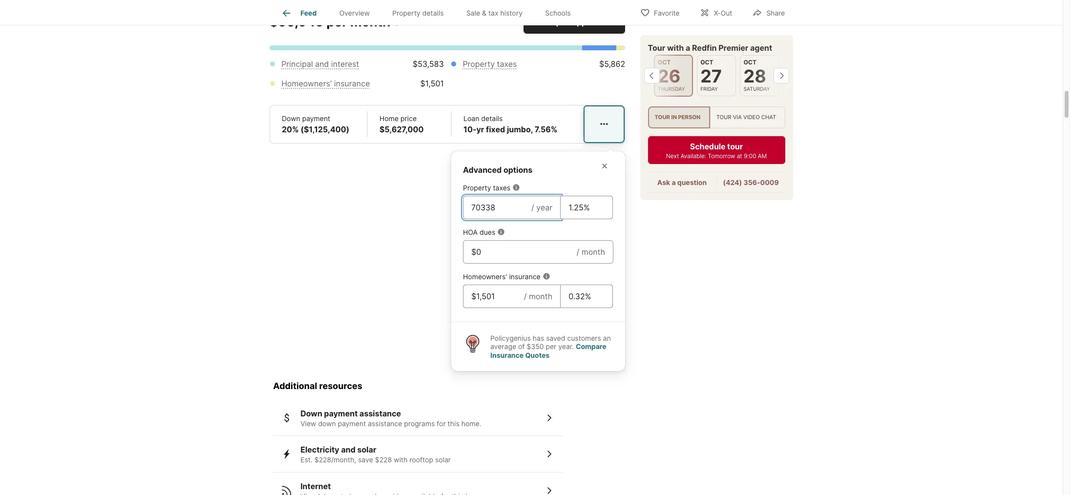 Task type: describe. For each thing, give the bounding box(es) containing it.
get pre-approved button
[[524, 10, 626, 34]]

homeowners' insurance link
[[282, 79, 370, 88]]

reset button
[[410, 14, 433, 31]]

dues
[[480, 228, 496, 236]]

down payment 20% ($1,125,400)
[[282, 114, 350, 134]]

thursday
[[658, 86, 686, 92]]

0009
[[761, 178, 779, 187]]

$5,627,000
[[380, 124, 424, 134]]

fixed
[[486, 124, 505, 134]]

hoa dues
[[463, 228, 496, 236]]

0 vertical spatial with
[[668, 43, 684, 53]]

26
[[658, 65, 681, 87]]

schools
[[545, 9, 571, 17]]

/ year
[[532, 203, 553, 212]]

28
[[744, 65, 767, 87]]

7.56%
[[535, 124, 558, 134]]

/ for homeowners' insurance
[[524, 292, 527, 301]]

down for ($1,125,400)
[[282, 114, 300, 123]]

feed
[[301, 9, 317, 17]]

oct 26 thursday
[[658, 59, 686, 92]]

advanced
[[463, 165, 502, 175]]

redfin
[[693, 43, 717, 53]]

tour with a redfin premier agent
[[648, 43, 773, 53]]

pre-
[[556, 17, 573, 27]]

homeowners' inside tooltip
[[463, 273, 507, 281]]

0 vertical spatial taxes
[[497, 59, 517, 69]]

favorite
[[654, 9, 680, 17]]

view
[[301, 420, 316, 428]]

0 vertical spatial property taxes
[[463, 59, 517, 69]]

x-
[[714, 9, 721, 17]]

$53,583
[[413, 59, 444, 69]]

at
[[737, 153, 743, 160]]

tour in person
[[655, 114, 701, 121]]

internet button
[[273, 473, 563, 495]]

chat
[[762, 114, 777, 121]]

feed link
[[281, 7, 317, 19]]

home.
[[462, 420, 482, 428]]

property taxes inside tooltip
[[463, 184, 511, 192]]

details for property details
[[423, 9, 444, 17]]

year
[[537, 203, 553, 212]]

save
[[358, 456, 373, 464]]

2 vertical spatial payment
[[338, 420, 366, 428]]

overview
[[339, 9, 370, 17]]

compare insurance quotes
[[491, 343, 607, 360]]

tax
[[489, 9, 499, 17]]

1 horizontal spatial a
[[686, 43, 691, 53]]

lightbulb icon image
[[463, 334, 483, 354]]

10-
[[464, 124, 477, 134]]

electricity
[[301, 445, 339, 455]]

down for view
[[301, 409, 322, 419]]

schedule tour next available: tomorrow at 9:00 am
[[667, 142, 767, 160]]

sale
[[467, 9, 480, 17]]

$350
[[527, 343, 544, 351]]

$1,501
[[420, 79, 444, 88]]

resources
[[319, 381, 362, 392]]

tour
[[728, 142, 743, 152]]

saturday
[[744, 86, 771, 92]]

per inside policygenius has saved customers an average of $350 per year.
[[546, 343, 557, 351]]

electricity and solar est. $228/month, save                  $228 with rooftop solar
[[301, 445, 451, 464]]

1 vertical spatial solar
[[435, 456, 451, 464]]

rooftop
[[410, 456, 433, 464]]

previous image
[[644, 68, 660, 84]]

homeowners' insurance inside tooltip
[[463, 273, 541, 281]]

share button
[[745, 2, 793, 22]]

principal and interest link
[[282, 59, 359, 69]]

additional
[[273, 381, 317, 392]]

next image
[[774, 68, 790, 84]]

(424) 356-0009 link
[[723, 178, 779, 187]]

0 vertical spatial assistance
[[360, 409, 401, 419]]

insurance inside tooltip
[[509, 273, 541, 281]]

property details tab
[[381, 1, 455, 25]]

down payment assistance view down payment assistance programs for this home.
[[301, 409, 482, 428]]

am
[[758, 153, 767, 160]]

approved
[[573, 17, 608, 27]]

interest
[[331, 59, 359, 69]]

month for hoa dues
[[582, 247, 605, 257]]

loan
[[464, 114, 480, 123]]

in
[[672, 114, 677, 121]]

options
[[504, 165, 533, 175]]

video
[[744, 114, 760, 121]]

compare insurance quotes link
[[491, 343, 607, 360]]

27
[[701, 65, 723, 87]]

down
[[318, 420, 336, 428]]

tour for tour in person
[[655, 114, 671, 121]]

loan details 10-yr fixed jumbo, 7.56%
[[464, 114, 558, 134]]

tour via video chat
[[717, 114, 777, 121]]

and for electricity
[[341, 445, 356, 455]]

oct 28 saturday
[[744, 59, 771, 92]]

oct for 28
[[744, 59, 757, 66]]

tour for tour via video chat
[[717, 114, 732, 121]]

9:00
[[744, 153, 757, 160]]

schools tab
[[534, 1, 582, 25]]

payment for assistance
[[324, 409, 358, 419]]

x-out
[[714, 9, 733, 17]]

ask a question link
[[658, 178, 707, 187]]

available:
[[681, 153, 707, 160]]

advanced options
[[463, 165, 533, 175]]

programs
[[404, 420, 435, 428]]

property details
[[393, 9, 444, 17]]

$60,945
[[270, 14, 324, 29]]



Task type: locate. For each thing, give the bounding box(es) containing it.
property for property taxes link
[[463, 59, 495, 69]]

1 horizontal spatial oct
[[701, 59, 714, 66]]

oct for 27
[[701, 59, 714, 66]]

a left redfin
[[686, 43, 691, 53]]

down inside down payment 20% ($1,125,400)
[[282, 114, 300, 123]]

oct inside oct 28 saturday
[[744, 59, 757, 66]]

None button
[[654, 55, 694, 97], [698, 55, 737, 96], [741, 55, 780, 96], [654, 55, 694, 97], [698, 55, 737, 96], [741, 55, 780, 96]]

get
[[541, 17, 555, 27]]

0 horizontal spatial and
[[315, 59, 329, 69]]

0 horizontal spatial / month
[[524, 292, 553, 301]]

person
[[679, 114, 701, 121]]

1 horizontal spatial with
[[668, 43, 684, 53]]

1 vertical spatial taxes
[[493, 184, 511, 192]]

oct up previous icon
[[658, 59, 671, 66]]

agent
[[751, 43, 773, 53]]

0 horizontal spatial oct
[[658, 59, 671, 66]]

0 vertical spatial /
[[532, 203, 534, 212]]

property
[[393, 9, 421, 17], [463, 59, 495, 69], [463, 184, 491, 192]]

/ month for hoa dues
[[577, 247, 605, 257]]

2 horizontal spatial month
[[582, 247, 605, 257]]

1 vertical spatial month
[[582, 247, 605, 257]]

1 vertical spatial insurance
[[509, 273, 541, 281]]

homeowners' down principal
[[282, 79, 332, 88]]

1 horizontal spatial homeowners'
[[463, 273, 507, 281]]

1 horizontal spatial insurance
[[509, 273, 541, 281]]

policygenius
[[491, 334, 531, 342]]

0 vertical spatial a
[[686, 43, 691, 53]]

1 vertical spatial a
[[672, 178, 676, 187]]

1 vertical spatial property taxes
[[463, 184, 511, 192]]

home
[[380, 114, 399, 123]]

0 vertical spatial per
[[327, 14, 347, 29]]

homeowners' insurance down dues in the left of the page
[[463, 273, 541, 281]]

1 vertical spatial and
[[341, 445, 356, 455]]

for
[[437, 420, 446, 428]]

2 horizontal spatial /
[[577, 247, 580, 257]]

None text field
[[472, 202, 524, 213], [569, 202, 605, 213], [472, 291, 516, 302], [472, 202, 524, 213], [569, 202, 605, 213], [472, 291, 516, 302]]

2 vertical spatial /
[[524, 292, 527, 301]]

payment up '($1,125,400)'
[[302, 114, 330, 123]]

0 horizontal spatial per
[[327, 14, 347, 29]]

payment right down
[[338, 420, 366, 428]]

ask a question
[[658, 178, 707, 187]]

down up 20%
[[282, 114, 300, 123]]

per down saved
[[546, 343, 557, 351]]

a right ask
[[672, 178, 676, 187]]

1 vertical spatial homeowners' insurance
[[463, 273, 541, 281]]

1 horizontal spatial down
[[301, 409, 322, 419]]

1 horizontal spatial per
[[546, 343, 557, 351]]

out
[[721, 9, 733, 17]]

homeowners' insurance down principal and interest
[[282, 79, 370, 88]]

month
[[350, 14, 391, 29], [582, 247, 605, 257], [529, 292, 553, 301]]

details up reset
[[423, 9, 444, 17]]

oct inside the oct 26 thursday
[[658, 59, 671, 66]]

taxes inside tooltip
[[493, 184, 511, 192]]

jumbo,
[[507, 124, 533, 134]]

tour
[[648, 43, 666, 53], [655, 114, 671, 121], [717, 114, 732, 121]]

solar up save
[[357, 445, 376, 455]]

/
[[532, 203, 534, 212], [577, 247, 580, 257], [524, 292, 527, 301]]

with right $228
[[394, 456, 408, 464]]

(424) 356-0009
[[723, 178, 779, 187]]

reset
[[411, 18, 432, 28]]

quotes
[[525, 351, 550, 360]]

tomorrow
[[708, 153, 736, 160]]

1 horizontal spatial / month
[[577, 247, 605, 257]]

$228
[[375, 456, 392, 464]]

0 horizontal spatial details
[[423, 9, 444, 17]]

0 horizontal spatial solar
[[357, 445, 376, 455]]

overview tab
[[328, 1, 381, 25]]

oct inside oct 27 friday
[[701, 59, 714, 66]]

None text field
[[472, 246, 569, 258], [569, 291, 605, 302], [472, 246, 569, 258], [569, 291, 605, 302]]

tour for tour with a redfin premier agent
[[648, 43, 666, 53]]

details inside tab
[[423, 9, 444, 17]]

x-out button
[[692, 2, 741, 22]]

0 horizontal spatial homeowners'
[[282, 79, 332, 88]]

sale & tax history tab
[[455, 1, 534, 25]]

1 vertical spatial homeowners'
[[463, 273, 507, 281]]

insurance
[[334, 79, 370, 88], [509, 273, 541, 281]]

1 oct from the left
[[658, 59, 671, 66]]

with up the oct 26 thursday
[[668, 43, 684, 53]]

details inside 'loan details 10-yr fixed jumbo, 7.56%'
[[481, 114, 503, 123]]

1 vertical spatial down
[[301, 409, 322, 419]]

0 horizontal spatial with
[[394, 456, 408, 464]]

0 vertical spatial payment
[[302, 114, 330, 123]]

payment for 20%
[[302, 114, 330, 123]]

with inside 'electricity and solar est. $228/month, save                  $228 with rooftop solar'
[[394, 456, 408, 464]]

solar right rooftop
[[435, 456, 451, 464]]

principal
[[282, 59, 313, 69]]

20%
[[282, 124, 299, 134]]

0 vertical spatial down
[[282, 114, 300, 123]]

oct 27 friday
[[701, 59, 723, 92]]

month for homeowners' insurance
[[529, 292, 553, 301]]

1 vertical spatial property
[[463, 59, 495, 69]]

customers
[[567, 334, 601, 342]]

0 horizontal spatial insurance
[[334, 79, 370, 88]]

taxes
[[497, 59, 517, 69], [493, 184, 511, 192]]

question
[[678, 178, 707, 187]]

1 horizontal spatial /
[[532, 203, 534, 212]]

2 vertical spatial property
[[463, 184, 491, 192]]

this
[[448, 420, 460, 428]]

0 vertical spatial insurance
[[334, 79, 370, 88]]

of
[[518, 343, 525, 351]]

1 horizontal spatial and
[[341, 445, 356, 455]]

0 vertical spatial and
[[315, 59, 329, 69]]

0 horizontal spatial /
[[524, 292, 527, 301]]

yr
[[477, 124, 484, 134]]

payment inside down payment 20% ($1,125,400)
[[302, 114, 330, 123]]

payment
[[302, 114, 330, 123], [324, 409, 358, 419], [338, 420, 366, 428]]

2 vertical spatial month
[[529, 292, 553, 301]]

1 vertical spatial assistance
[[368, 420, 402, 428]]

and up homeowners' insurance link
[[315, 59, 329, 69]]

hoa
[[463, 228, 478, 236]]

/ for property taxes
[[532, 203, 534, 212]]

internet
[[301, 482, 331, 491]]

0 horizontal spatial month
[[350, 14, 391, 29]]

1 vertical spatial per
[[546, 343, 557, 351]]

list box containing tour in person
[[648, 107, 786, 129]]

friday
[[701, 86, 718, 92]]

share
[[767, 9, 785, 17]]

per
[[327, 14, 347, 29], [546, 343, 557, 351]]

2 horizontal spatial oct
[[744, 59, 757, 66]]

list box
[[648, 107, 786, 129]]

tab list containing feed
[[270, 0, 590, 25]]

a
[[686, 43, 691, 53], [672, 178, 676, 187]]

and for principal
[[315, 59, 329, 69]]

sale & tax history
[[467, 9, 523, 17]]

next
[[667, 153, 679, 160]]

lightbulb icon element
[[463, 334, 491, 360]]

est.
[[301, 456, 313, 464]]

0 vertical spatial solar
[[357, 445, 376, 455]]

tab list
[[270, 0, 590, 25]]

1 horizontal spatial month
[[529, 292, 553, 301]]

/ for hoa dues
[[577, 247, 580, 257]]

premier
[[719, 43, 749, 53]]

1 horizontal spatial details
[[481, 114, 503, 123]]

details up "fixed"
[[481, 114, 503, 123]]

tooltip
[[451, 144, 807, 371]]

1 horizontal spatial solar
[[435, 456, 451, 464]]

/ month
[[577, 247, 605, 257], [524, 292, 553, 301]]

down inside down payment assistance view down payment assistance programs for this home.
[[301, 409, 322, 419]]

0 vertical spatial details
[[423, 9, 444, 17]]

home price $5,627,000
[[380, 114, 424, 134]]

details
[[423, 9, 444, 17], [481, 114, 503, 123]]

average
[[491, 343, 516, 351]]

history
[[501, 9, 523, 17]]

compare
[[576, 343, 607, 351]]

1 vertical spatial / month
[[524, 292, 553, 301]]

property inside tooltip
[[463, 184, 491, 192]]

property inside tab
[[393, 9, 421, 17]]

tour up previous icon
[[648, 43, 666, 53]]

&
[[482, 9, 487, 17]]

3 oct from the left
[[744, 59, 757, 66]]

an
[[603, 334, 611, 342]]

schedule
[[691, 142, 726, 152]]

0 vertical spatial homeowners' insurance
[[282, 79, 370, 88]]

tooltip containing advanced options
[[451, 144, 807, 371]]

356-
[[744, 178, 761, 187]]

and up the '$228/month,'
[[341, 445, 356, 455]]

oct
[[658, 59, 671, 66], [701, 59, 714, 66], [744, 59, 757, 66]]

1 vertical spatial /
[[577, 247, 580, 257]]

oct down the agent
[[744, 59, 757, 66]]

down up view on the left
[[301, 409, 322, 419]]

1 horizontal spatial homeowners' insurance
[[463, 273, 541, 281]]

details for loan details 10-yr fixed jumbo, 7.56%
[[481, 114, 503, 123]]

per right feed
[[327, 14, 347, 29]]

1 vertical spatial payment
[[324, 409, 358, 419]]

property for property details tab
[[393, 9, 421, 17]]

additional resources
[[273, 381, 362, 392]]

/ month for homeowners' insurance
[[524, 292, 553, 301]]

price
[[401, 114, 417, 123]]

property taxes link
[[463, 59, 517, 69]]

$228/month,
[[315, 456, 356, 464]]

0 horizontal spatial homeowners' insurance
[[282, 79, 370, 88]]

0 horizontal spatial down
[[282, 114, 300, 123]]

tour left in
[[655, 114, 671, 121]]

$60,945 per month
[[270, 14, 391, 29]]

oct down redfin
[[701, 59, 714, 66]]

0 vertical spatial property
[[393, 9, 421, 17]]

via
[[733, 114, 742, 121]]

2 oct from the left
[[701, 59, 714, 66]]

0 horizontal spatial a
[[672, 178, 676, 187]]

oct for 26
[[658, 59, 671, 66]]

ask
[[658, 178, 671, 187]]

insurance
[[491, 351, 524, 360]]

0 vertical spatial month
[[350, 14, 391, 29]]

1 vertical spatial details
[[481, 114, 503, 123]]

down
[[282, 114, 300, 123], [301, 409, 322, 419]]

assistance
[[360, 409, 401, 419], [368, 420, 402, 428]]

homeowners' insurance
[[282, 79, 370, 88], [463, 273, 541, 281]]

homeowners' down dues in the left of the page
[[463, 273, 507, 281]]

tour left via
[[717, 114, 732, 121]]

homeowners'
[[282, 79, 332, 88], [463, 273, 507, 281]]

1 vertical spatial with
[[394, 456, 408, 464]]

0 vertical spatial / month
[[577, 247, 605, 257]]

and inside 'electricity and solar est. $228/month, save                  $228 with rooftop solar'
[[341, 445, 356, 455]]

payment up down
[[324, 409, 358, 419]]

0 vertical spatial homeowners'
[[282, 79, 332, 88]]



Task type: vqa. For each thing, say whether or not it's contained in the screenshot.
Out
yes



